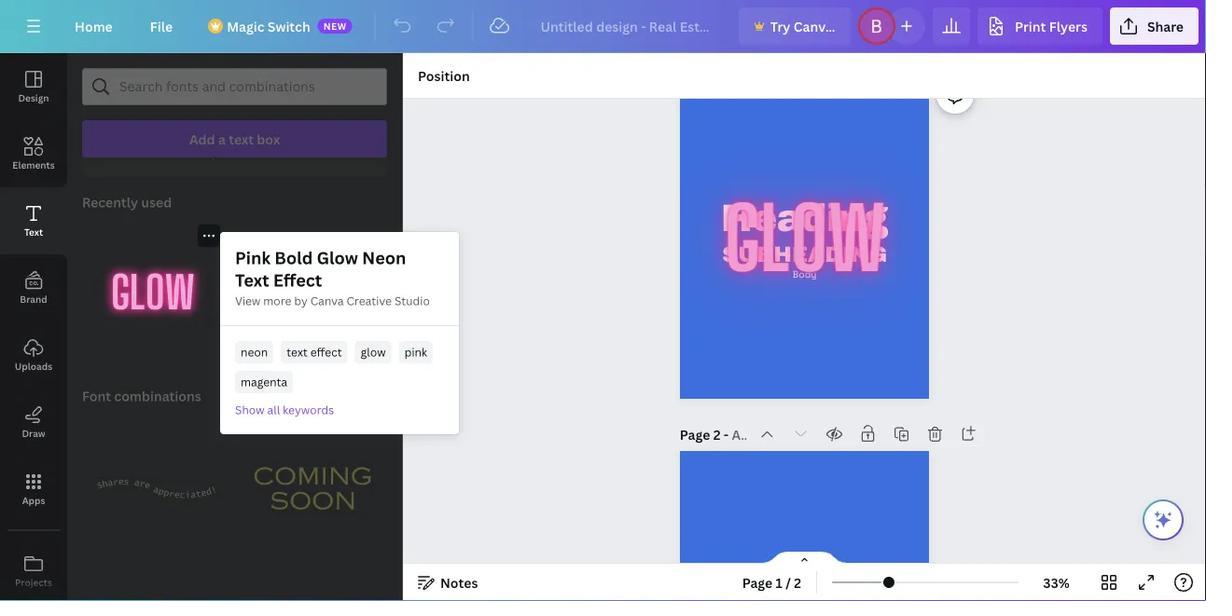 Task type: locate. For each thing, give the bounding box(es) containing it.
main menu bar
[[0, 0, 1207, 53]]

pink button
[[399, 342, 433, 364]]

apps button
[[0, 456, 67, 524]]

0 horizontal spatial add
[[97, 146, 119, 161]]

glow inside button
[[361, 345, 386, 360]]

text button
[[0, 188, 67, 255]]

Search fonts and combinations search field
[[119, 69, 350, 105]]

a left little
[[122, 146, 128, 161]]

add for add a little bit of body text
[[97, 146, 119, 161]]

page left - at the right
[[680, 426, 711, 444]]

1 horizontal spatial text
[[235, 269, 269, 292]]

2 left - at the right
[[714, 426, 721, 444]]

canva
[[794, 17, 833, 35], [311, 294, 344, 309]]

page 1 / 2
[[743, 574, 802, 592]]

share button
[[1110, 7, 1199, 45]]

a for little
[[122, 146, 128, 161]]

more
[[263, 294, 292, 309]]

0 horizontal spatial glow
[[361, 345, 386, 360]]

canva right by
[[311, 294, 344, 309]]

text right the body
[[221, 146, 242, 161]]

0 vertical spatial glow
[[724, 187, 886, 289]]

Page title text field
[[732, 426, 747, 444]]

show
[[235, 403, 265, 418]]

1 horizontal spatial a
[[218, 130, 226, 148]]

1 vertical spatial 2
[[794, 574, 802, 592]]

bit
[[159, 146, 173, 161]]

notes button
[[411, 568, 486, 598]]

0 vertical spatial page
[[680, 426, 711, 444]]

little
[[131, 146, 156, 161]]

magenta
[[241, 375, 288, 390]]

all
[[267, 403, 280, 418]]

1 horizontal spatial page
[[743, 574, 773, 592]]

text
[[24, 226, 43, 238], [235, 269, 269, 292]]

2 right /
[[794, 574, 802, 592]]

a right the body
[[218, 130, 226, 148]]

a for text
[[218, 130, 226, 148]]

0 vertical spatial 2
[[714, 426, 721, 444]]

position
[[418, 67, 470, 84]]

body
[[190, 146, 218, 161]]

1 vertical spatial page
[[743, 574, 773, 592]]

canva inside pink bold glow neon text effect view more by canva creative studio
[[311, 294, 344, 309]]

new
[[324, 20, 347, 32]]

side panel tab list
[[0, 53, 67, 602]]

neon button
[[235, 342, 274, 364]]

draw
[[22, 427, 45, 440]]

0 vertical spatial text
[[24, 226, 43, 238]]

text up brand button
[[24, 226, 43, 238]]

file button
[[135, 7, 188, 45]]

0 horizontal spatial text
[[24, 226, 43, 238]]

canva assistant image
[[1153, 510, 1175, 532]]

show all keywords
[[235, 403, 334, 418]]

brand
[[20, 293, 47, 306]]

0 horizontal spatial a
[[122, 146, 128, 161]]

Design title text field
[[526, 7, 732, 45]]

glow button
[[355, 342, 392, 364]]

0 horizontal spatial page
[[680, 426, 711, 444]]

33% button
[[1027, 568, 1087, 598]]

glow
[[724, 187, 886, 289], [361, 345, 386, 360]]

group
[[82, 415, 231, 564], [238, 415, 387, 564], [82, 571, 231, 602], [238, 571, 387, 602]]

1 vertical spatial canva
[[311, 294, 344, 309]]

text inside pink bold glow neon text effect view more by canva creative studio
[[235, 269, 269, 292]]

1 vertical spatial text
[[235, 269, 269, 292]]

1 horizontal spatial canva
[[794, 17, 833, 35]]

heading subheading body
[[721, 198, 888, 281]]

hide image
[[402, 283, 414, 372]]

body
[[793, 267, 817, 281]]

page 2 -
[[680, 426, 732, 444]]

apps
[[22, 495, 45, 507]]

a
[[218, 130, 226, 148], [122, 146, 128, 161]]

show all keywords button
[[235, 401, 334, 420]]

1 vertical spatial glow
[[361, 345, 386, 360]]

1 horizontal spatial 2
[[794, 574, 802, 592]]

print flyers
[[1015, 17, 1088, 35]]

page left 1
[[743, 574, 773, 592]]

try
[[771, 17, 791, 35]]

box
[[257, 130, 280, 148]]

add
[[189, 130, 215, 148], [97, 146, 119, 161]]

file
[[150, 17, 173, 35]]

page 1 / 2 button
[[735, 568, 809, 598]]

add for add a text box
[[189, 130, 215, 148]]

bold
[[275, 247, 313, 270]]

elements button
[[0, 120, 67, 188]]

page inside button
[[743, 574, 773, 592]]

projects
[[15, 577, 52, 589]]

2
[[714, 426, 721, 444], [794, 574, 802, 592]]

add left little
[[97, 146, 119, 161]]

position button
[[411, 61, 478, 91]]

add right of
[[189, 130, 215, 148]]

0 vertical spatial canva
[[794, 17, 833, 35]]

text
[[229, 130, 254, 148], [221, 146, 242, 161], [287, 345, 308, 360]]

0 horizontal spatial canva
[[311, 294, 344, 309]]

magic switch
[[227, 17, 310, 35]]

page for page 2 -
[[680, 426, 711, 444]]

subheading
[[722, 243, 887, 267]]

page
[[680, 426, 711, 444], [743, 574, 773, 592]]

notes
[[441, 574, 478, 592]]

canva right try
[[794, 17, 833, 35]]

add a text box
[[189, 130, 280, 148]]

/
[[786, 574, 791, 592]]

projects button
[[0, 538, 67, 602]]

1 horizontal spatial add
[[189, 130, 215, 148]]

text up view
[[235, 269, 269, 292]]



Task type: vqa. For each thing, say whether or not it's contained in the screenshot.
Try Canva Pro
yes



Task type: describe. For each thing, give the bounding box(es) containing it.
elements
[[12, 159, 55, 171]]

design
[[18, 91, 49, 104]]

magic
[[227, 17, 265, 35]]

text effect button
[[281, 342, 348, 364]]

studio
[[395, 294, 430, 309]]

show pages image
[[760, 552, 850, 566]]

design button
[[0, 53, 67, 120]]

add a text box button
[[82, 120, 387, 158]]

effect
[[273, 269, 322, 292]]

effect
[[311, 345, 342, 360]]

combinations
[[114, 388, 201, 405]]

page for page 1 / 2
[[743, 574, 773, 592]]

try canva pro button
[[739, 7, 858, 45]]

view more by canva creative studio button
[[235, 292, 430, 311]]

pink
[[235, 247, 271, 270]]

canva inside "button"
[[794, 17, 833, 35]]

uploads
[[15, 360, 52, 373]]

keywords
[[283, 403, 334, 418]]

33%
[[1044, 574, 1070, 592]]

0 horizontal spatial 2
[[714, 426, 721, 444]]

font
[[82, 388, 111, 405]]

home
[[75, 17, 113, 35]]

glow
[[317, 247, 358, 270]]

of
[[176, 146, 187, 161]]

-
[[724, 426, 729, 444]]

flyers
[[1050, 17, 1088, 35]]

1 horizontal spatial glow
[[724, 187, 886, 289]]

switch
[[268, 17, 310, 35]]

text left effect
[[287, 345, 308, 360]]

used
[[141, 193, 172, 211]]

print flyers button
[[978, 7, 1103, 45]]

creative
[[347, 294, 392, 309]]

text effect
[[287, 345, 342, 360]]

pink
[[405, 345, 427, 360]]

1
[[776, 574, 783, 592]]

brand button
[[0, 255, 67, 322]]

magenta button
[[235, 371, 293, 394]]

neon
[[362, 247, 406, 270]]

neon
[[241, 345, 268, 360]]

pink bold glow neon text effect view more by canva creative studio
[[235, 247, 430, 309]]

add a little bit of body text
[[97, 146, 242, 161]]

recently used
[[82, 193, 172, 211]]

pro
[[837, 17, 858, 35]]

home link
[[60, 7, 128, 45]]

share
[[1148, 17, 1184, 35]]

font combinations
[[82, 388, 201, 405]]

try canva pro
[[771, 17, 858, 35]]

add a little bit of body text button
[[82, 131, 387, 176]]

draw button
[[0, 389, 67, 456]]

view
[[235, 294, 261, 309]]

recently
[[82, 193, 138, 211]]

by
[[294, 294, 308, 309]]

print
[[1015, 17, 1047, 35]]

heading
[[721, 198, 888, 240]]

2 inside button
[[794, 574, 802, 592]]

text inside button
[[24, 226, 43, 238]]

uploads button
[[0, 322, 67, 389]]

text left box
[[229, 130, 254, 148]]



